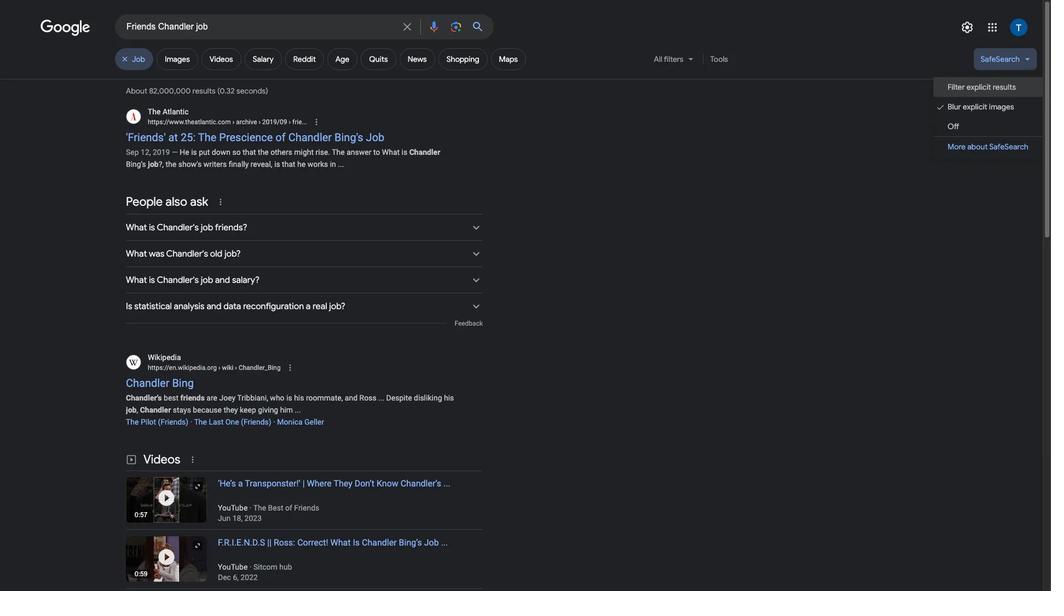 Task type: locate. For each thing, give the bounding box(es) containing it.
disliking
[[414, 393, 442, 402]]

the inside youtube · the best of friends jun 18, 2023
[[253, 504, 266, 512]]

1 horizontal spatial ‎
[[277, 418, 277, 426]]

chandler up "chandler's"
[[126, 376, 169, 390]]

None text field
[[148, 117, 307, 127]]

job for 'friends' at 25: the prescience of chandler bing's job
[[366, 131, 385, 144]]

what inside heading
[[331, 538, 351, 548]]

what
[[382, 148, 400, 156], [331, 538, 351, 548]]

0 vertical spatial safesearch
[[981, 54, 1020, 64]]

is inside chandler's best friends are joey tribbiani, who is his roommate, and ross ... despite disliking his job , chandler stays because they keep giving him ... the pilot (friends) · ‎ the last one (friends) · ‎ monica geller
[[286, 393, 292, 402]]

bing
[[172, 376, 194, 390]]

rise.
[[316, 148, 330, 156]]

youtube up 18,
[[218, 504, 248, 512]]

0 vertical spatial job
[[132, 54, 145, 64]]

explicit up blur explicit images
[[967, 82, 992, 92]]

a
[[238, 478, 243, 489]]

results up images
[[993, 82, 1016, 92]]

add quits element
[[369, 54, 388, 64]]

that left the he in the top of the page
[[282, 160, 296, 168]]

› wiki › Chandler_Bing text field
[[217, 364, 281, 372]]

videos down the pilot (friends) link
[[143, 452, 180, 467]]

0 vertical spatial job
[[148, 160, 159, 168]]

0 vertical spatial what
[[382, 148, 400, 156]]

explicit
[[967, 82, 992, 92], [963, 102, 988, 112]]

joey
[[219, 393, 236, 402]]

· up 2022
[[250, 563, 252, 572]]

... right 'bing's'
[[441, 538, 448, 548]]

(friends) down stays
[[158, 418, 189, 426]]

is right he in the top left of the page
[[191, 148, 197, 156]]

› left wiki
[[218, 364, 220, 372]]

of
[[276, 131, 286, 144], [285, 504, 292, 512]]

is right who
[[286, 393, 292, 402]]

archive
[[236, 118, 257, 126]]

job inside 'f.r.i.e.n.d.s || ross: correct! what is chandler bing's job ...' heading
[[424, 538, 439, 548]]

0 horizontal spatial ‎
[[194, 418, 194, 426]]

0 vertical spatial ...
[[378, 393, 385, 402]]

youtube up 6,
[[218, 563, 248, 572]]

0 horizontal spatial that
[[243, 148, 256, 156]]

the right ?, on the top of the page
[[166, 160, 176, 168]]

menu
[[934, 74, 1043, 159]]

job inside job link
[[132, 54, 145, 64]]

1 vertical spatial explicit
[[963, 102, 988, 112]]

none text field containing https://en.wikipedia.org
[[148, 363, 281, 373]]

12,
[[141, 148, 151, 156]]

videos up '(0.32' on the left top of the page
[[210, 54, 233, 64]]

the inside the atlantic https://www.theatlantic.com › archive › 2019/09 › frie...
[[148, 107, 161, 116]]

0 horizontal spatial bing's
[[126, 160, 146, 168]]

Search search field
[[127, 21, 394, 35]]

... for job
[[441, 538, 448, 548]]

results
[[993, 82, 1016, 92], [193, 86, 216, 96]]

job down 12,
[[148, 160, 159, 168]]

0 vertical spatial bing's
[[335, 131, 363, 144]]

keep
[[240, 405, 256, 414]]

bing's up answer
[[335, 131, 363, 144]]

add reddit element
[[293, 54, 316, 64]]

might
[[294, 148, 314, 156]]

that
[[243, 148, 256, 156], [282, 160, 296, 168]]

1 vertical spatial what
[[331, 538, 351, 548]]

off
[[948, 122, 960, 131]]

more about safesearch
[[948, 142, 1029, 152]]

he
[[180, 148, 189, 156]]

friends
[[294, 504, 319, 512]]

None text field
[[148, 363, 281, 373]]

1 his from the left
[[294, 393, 304, 402]]

1 vertical spatial job
[[366, 131, 385, 144]]

one
[[226, 418, 239, 426]]

others
[[271, 148, 292, 156]]

1 horizontal spatial videos
[[210, 54, 233, 64]]

of right best at the bottom of the page
[[285, 504, 292, 512]]

the
[[258, 148, 269, 156], [166, 160, 176, 168]]

1 horizontal spatial his
[[444, 393, 454, 402]]

search by image image
[[450, 20, 463, 33]]

ross:
[[274, 538, 295, 548]]

the up in ...
[[332, 148, 345, 156]]

... right "chandler's"
[[444, 478, 451, 489]]

1 vertical spatial videos
[[143, 452, 180, 467]]

0 vertical spatial youtube
[[218, 504, 248, 512]]

bing's down sep on the left
[[126, 160, 146, 168]]

... inside chandler's best friends are joey tribbiani, who is his roommate, and ross ... despite disliking his job , chandler stays because they keep giving him ... the pilot (friends) · ‎ the last one (friends) · ‎ monica geller
[[378, 393, 385, 402]]

chandler bing
[[126, 376, 194, 390]]

the left the atlantic
[[148, 107, 161, 116]]

quits link
[[361, 48, 396, 70]]

1 youtube from the top
[[218, 504, 248, 512]]

job up to
[[366, 131, 385, 144]]

news
[[408, 54, 427, 64]]

1 vertical spatial ...
[[444, 478, 451, 489]]

chandler up the pilot (friends) link
[[140, 405, 171, 414]]

0 horizontal spatial what
[[331, 538, 351, 548]]

safesearch button
[[975, 48, 1037, 75]]

results left '(0.32' on the left top of the page
[[193, 86, 216, 96]]

transponster!'
[[245, 478, 301, 489]]

0 horizontal spatial his
[[294, 393, 304, 402]]

1 vertical spatial bing's
[[126, 160, 146, 168]]

is down others
[[274, 160, 280, 168]]

· down giving
[[273, 418, 275, 426]]

?,
[[159, 160, 164, 168]]

1 horizontal spatial bing's
[[335, 131, 363, 144]]

job down "chandler's"
[[126, 405, 137, 414]]

2 youtube from the top
[[218, 563, 248, 572]]

reveal,
[[251, 160, 273, 168]]

the down because
[[194, 418, 207, 426]]

(friends) down keep
[[241, 418, 271, 426]]

0 vertical spatial explicit
[[967, 82, 992, 92]]

0 horizontal spatial job
[[126, 405, 137, 414]]

salary
[[253, 54, 274, 64]]

writers
[[204, 160, 227, 168]]

› right archive
[[259, 118, 261, 126]]

1 vertical spatial youtube
[[218, 563, 248, 572]]

1 horizontal spatial job
[[148, 160, 159, 168]]

his up him ...
[[294, 393, 304, 402]]

1 horizontal spatial (friends)
[[241, 418, 271, 426]]

(0.32
[[217, 86, 235, 96]]

the
[[148, 107, 161, 116], [198, 131, 217, 144], [332, 148, 345, 156], [126, 418, 139, 426], [194, 418, 207, 426], [253, 504, 266, 512]]

what left is
[[331, 538, 351, 548]]

all filters
[[654, 54, 684, 64]]

menu containing filter explicit results
[[934, 74, 1043, 159]]

who
[[270, 393, 285, 402]]

blur explicit images link
[[934, 97, 1043, 117]]

1 horizontal spatial that
[[282, 160, 296, 168]]

None search field
[[0, 14, 494, 39]]

last
[[209, 418, 224, 426]]

of up others
[[276, 131, 286, 144]]

0 horizontal spatial results
[[193, 86, 216, 96]]

sep 12, 2019 — he is put down so that the others might rise. the answer to what is chandler bing's job ?, the show's writers finally reveal, is that he works in ...
[[126, 148, 440, 168]]

·
[[190, 418, 192, 426], [273, 418, 275, 426], [250, 504, 252, 512], [250, 563, 252, 572]]

› archive › 2019/09 › frie... text field
[[231, 118, 307, 126]]

the up reveal,
[[258, 148, 269, 156]]

job right 'bing's'
[[424, 538, 439, 548]]

where
[[307, 478, 332, 489]]

1 horizontal spatial job
[[366, 131, 385, 144]]

· down stays
[[190, 418, 192, 426]]

dec
[[218, 573, 231, 582]]

his right disliking
[[444, 393, 454, 402]]

explicit inside "link"
[[963, 102, 988, 112]]

best
[[164, 393, 179, 402]]

job up about
[[132, 54, 145, 64]]

f.r.i.e.n.d.s || ross: correct! what is chandler bing's job ... heading
[[207, 537, 483, 582]]

is
[[191, 148, 197, 156], [402, 148, 408, 156], [274, 160, 280, 168], [286, 393, 292, 402]]

1 vertical spatial the
[[166, 160, 176, 168]]

youtube for 'he's
[[218, 504, 248, 512]]

the last one (friends) link
[[194, 418, 271, 426]]

sitcom
[[254, 563, 278, 572]]

his
[[294, 393, 304, 402], [444, 393, 454, 402]]

chandler
[[288, 131, 332, 144], [409, 148, 440, 156], [126, 376, 169, 390], [140, 405, 171, 414], [362, 538, 397, 548]]

safesearch
[[981, 54, 1020, 64], [990, 142, 1029, 152]]

...
[[378, 393, 385, 402], [444, 478, 451, 489], [441, 538, 448, 548]]

that right so
[[243, 148, 256, 156]]

... for chandler's
[[444, 478, 451, 489]]

videos
[[210, 54, 233, 64], [143, 452, 180, 467]]

youtube inside youtube · sitcom hub dec 6, 2022
[[218, 563, 248, 572]]

‎ down giving
[[277, 418, 277, 426]]

explicit right blur
[[963, 102, 988, 112]]

the up 2023
[[253, 504, 266, 512]]

0 vertical spatial that
[[243, 148, 256, 156]]

safesearch down off link
[[990, 142, 1029, 152]]

youtube · the best of friends jun 18, 2023
[[218, 504, 319, 523]]

images link
[[157, 48, 198, 70]]

1 vertical spatial job
[[126, 405, 137, 414]]

correct!
[[297, 538, 328, 548]]

2019
[[153, 148, 170, 156]]

1 horizontal spatial the
[[258, 148, 269, 156]]

2019/09
[[262, 118, 287, 126]]

|
[[303, 478, 305, 489]]

‎ down because
[[194, 418, 194, 426]]

best
[[268, 504, 283, 512]]

what right to
[[382, 148, 400, 156]]

2 horizontal spatial job
[[424, 538, 439, 548]]

0 vertical spatial videos
[[210, 54, 233, 64]]

don't
[[355, 478, 375, 489]]

youtube inside youtube · the best of friends jun 18, 2023
[[218, 504, 248, 512]]

0:57 button
[[126, 477, 207, 523]]

f.r.i.e.n.d.s || ross: correct! what is chandler bing's job ...
[[218, 538, 448, 548]]

also
[[166, 194, 187, 209]]

0 horizontal spatial videos
[[143, 452, 180, 467]]

the atlantic https://www.theatlantic.com › archive › 2019/09 › frie...
[[148, 107, 307, 126]]

0 horizontal spatial (friends)
[[158, 418, 189, 426]]

6,
[[233, 573, 239, 582]]

› left archive
[[233, 118, 235, 126]]

· up 2023
[[250, 504, 252, 512]]

results inside menu
[[993, 82, 1016, 92]]

0 horizontal spatial job
[[132, 54, 145, 64]]

safesearch up "filter explicit results" link
[[981, 54, 1020, 64]]

0 vertical spatial of
[[276, 131, 286, 144]]

chandler right is
[[362, 538, 397, 548]]

1 horizontal spatial results
[[993, 82, 1016, 92]]

2 vertical spatial ...
[[441, 538, 448, 548]]

chandler's best friends are joey tribbiani, who is his roommate, and ross ... despite disliking his job , chandler stays because they keep giving him ... the pilot (friends) · ‎ the last one (friends) · ‎ monica geller
[[126, 393, 454, 426]]

2 vertical spatial job
[[424, 538, 439, 548]]

1 vertical spatial safesearch
[[990, 142, 1029, 152]]

shopping link
[[438, 48, 488, 70]]

chandler's
[[401, 478, 441, 489]]

0:57
[[135, 511, 148, 519]]

more about safesearch link
[[934, 137, 1043, 157]]

chandler right to
[[409, 148, 440, 156]]

1 horizontal spatial what
[[382, 148, 400, 156]]

all filters button
[[648, 48, 702, 74]]

results for explicit
[[993, 82, 1016, 92]]

show's
[[178, 160, 202, 168]]

1 vertical spatial of
[[285, 504, 292, 512]]

... right ross
[[378, 393, 385, 402]]

filter explicit results link
[[934, 77, 1043, 97]]

because
[[193, 405, 222, 414]]

1 vertical spatial that
[[282, 160, 296, 168]]



Task type: describe. For each thing, give the bounding box(es) containing it.
tools
[[711, 54, 728, 64]]

job link
[[115, 48, 153, 70]]

ask
[[190, 194, 208, 209]]

age
[[336, 54, 350, 64]]

chandler inside heading
[[362, 538, 397, 548]]

feedback
[[455, 320, 483, 327]]

age link
[[327, 48, 358, 70]]

images
[[165, 54, 190, 64]]

https://en.wikipedia.org
[[148, 364, 217, 372]]

he
[[297, 160, 306, 168]]

results for 82,000,000
[[193, 86, 216, 96]]

82,000,000
[[149, 86, 191, 96]]

2 (friends) from the left
[[241, 418, 271, 426]]

https://www.theatlantic.com
[[148, 118, 231, 126]]

filter
[[948, 82, 965, 92]]

the down , on the left
[[126, 418, 139, 426]]

sep
[[126, 148, 139, 156]]

0 horizontal spatial the
[[166, 160, 176, 168]]

in ...
[[330, 160, 344, 168]]

explicit for blur
[[963, 102, 988, 112]]

friends
[[180, 393, 205, 402]]

is right to
[[402, 148, 408, 156]]

explicit for filter
[[967, 82, 992, 92]]

chandler inside sep 12, 2019 — he is put down so that the others might rise. the answer to what is chandler bing's job ?, the show's writers finally reveal, is that he works in ...
[[409, 148, 440, 156]]

the pilot (friends) link
[[126, 418, 189, 426]]

people
[[126, 194, 163, 209]]

safesearch inside dropdown button
[[981, 54, 1020, 64]]

bing's
[[399, 538, 422, 548]]

—
[[172, 148, 178, 156]]

add age element
[[336, 54, 350, 64]]

reddit
[[293, 54, 316, 64]]

youtube for f.r.i.e.n.d.s
[[218, 563, 248, 572]]

monica
[[277, 418, 303, 426]]

f.r.i.e.n.d.s
[[218, 538, 265, 548]]

google image
[[41, 20, 91, 36]]

job for f.r.i.e.n.d.s || ross: correct! what is chandler bing's job ...
[[424, 538, 439, 548]]

put
[[199, 148, 210, 156]]

the inside sep 12, 2019 — he is put down so that the others might rise. the answer to what is chandler bing's job ?, the show's writers finally reveal, is that he works in ...
[[332, 148, 345, 156]]

wiki
[[222, 364, 234, 372]]

add salary element
[[253, 54, 274, 64]]

off link
[[934, 117, 1043, 136]]

chandler_bing
[[239, 364, 281, 372]]

finally
[[229, 160, 249, 168]]

stays
[[173, 405, 191, 414]]

about
[[126, 86, 147, 96]]

0:59 button
[[126, 537, 207, 582]]

chandler up might
[[288, 131, 332, 144]]

ross
[[360, 393, 377, 402]]

wikipedia
[[148, 353, 181, 362]]

filters
[[664, 54, 684, 64]]

what inside sep 12, 2019 — he is put down so that the others might rise. the answer to what is chandler bing's job ?, the show's writers finally reveal, is that he works in ...
[[382, 148, 400, 156]]

job inside sep 12, 2019 — he is put down so that the others might rise. the answer to what is chandler bing's job ?, the show's writers finally reveal, is that he works in ...
[[148, 160, 159, 168]]

› right wiki
[[235, 364, 237, 372]]

the up put
[[198, 131, 217, 144]]

about
[[968, 142, 988, 152]]

none text field containing https://www.theatlantic.com
[[148, 117, 307, 127]]

works
[[308, 160, 328, 168]]

1 (friends) from the left
[[158, 418, 189, 426]]

'friends' at 25: the prescience of chandler bing's job
[[126, 131, 385, 144]]

are
[[207, 393, 217, 402]]

tribbiani,
[[237, 393, 268, 402]]

› left "frie..."
[[289, 118, 291, 126]]

youtube · sitcom hub dec 6, 2022
[[218, 563, 292, 582]]

wikipedia https://en.wikipedia.org › wiki › chandler_bing
[[148, 353, 281, 372]]

know
[[377, 478, 399, 489]]

prescience
[[219, 131, 273, 144]]

maps
[[499, 54, 518, 64]]

· inside youtube · sitcom hub dec 6, 2022
[[250, 563, 252, 572]]

seconds)
[[237, 86, 268, 96]]

they
[[224, 405, 238, 414]]

0 vertical spatial the
[[258, 148, 269, 156]]

of inside youtube · the best of friends jun 18, 2023
[[285, 504, 292, 512]]

2 ‎ from the left
[[277, 418, 277, 426]]

quits
[[369, 54, 388, 64]]

2 his from the left
[[444, 393, 454, 402]]

giving
[[258, 405, 278, 414]]

pilot
[[141, 418, 156, 426]]

'he's
[[218, 478, 236, 489]]

||
[[267, 538, 272, 548]]

search by voice image
[[428, 20, 441, 33]]

25:
[[181, 131, 196, 144]]

roommate,
[[306, 393, 343, 402]]

remove job element
[[132, 54, 145, 64]]

'friends'
[[126, 131, 166, 144]]

job inside chandler's best friends are joey tribbiani, who is his roommate, and ross ... despite disliking his job , chandler stays because they keep giving him ... the pilot (friends) · ‎ the last one (friends) · ‎ monica geller
[[126, 405, 137, 414]]

shopping
[[447, 54, 480, 64]]

1 ‎ from the left
[[194, 418, 194, 426]]

bing's inside sep 12, 2019 — he is put down so that the others might rise. the answer to what is chandler bing's job ?, the show's writers finally reveal, is that he works in ...
[[126, 160, 146, 168]]

2022
[[241, 573, 258, 582]]

chandler's
[[126, 393, 162, 402]]

chandler inside chandler's best friends are joey tribbiani, who is his roommate, and ross ... despite disliking his job , chandler stays because they keep giving him ... the pilot (friends) · ‎ the last one (friends) · ‎ monica geller
[[140, 405, 171, 414]]

feedback button
[[455, 319, 483, 328]]

news link
[[400, 48, 435, 70]]

blur
[[948, 102, 961, 112]]

atlantic
[[163, 107, 189, 116]]

despite
[[386, 393, 412, 402]]

'he's a transponster!' | where they don't know chandler's ... heading
[[207, 477, 483, 523]]

answer
[[347, 148, 372, 156]]

,
[[137, 405, 138, 414]]

· inside youtube · the best of friends jun 18, 2023
[[250, 504, 252, 512]]

images
[[989, 102, 1014, 112]]



Task type: vqa. For each thing, say whether or not it's contained in the screenshot.
15 within popup button
no



